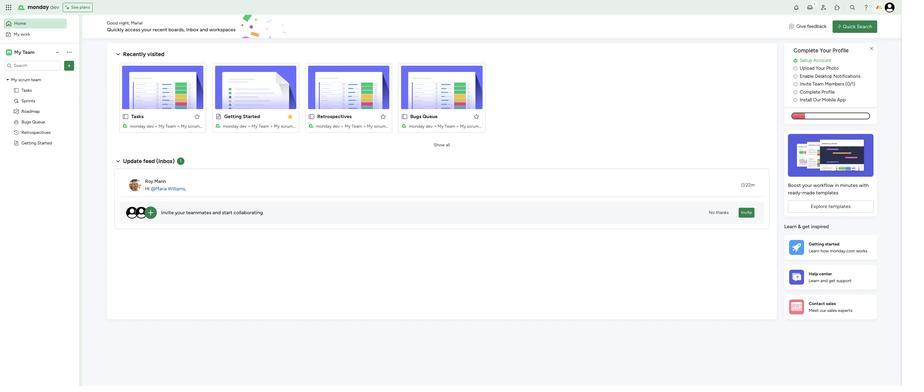 Task type: describe. For each thing, give the bounding box(es) containing it.
invite for your
[[161, 210, 174, 216]]

your for complete
[[820, 47, 832, 54]]

recently visited
[[123, 51, 165, 58]]

ready-
[[789, 190, 803, 196]]

explore templates
[[811, 203, 851, 209]]

getting inside getting started learn how monday.com works
[[809, 242, 825, 247]]

Search in workspace field
[[13, 62, 52, 69]]

retrospectives inside quick search results list box
[[317, 114, 352, 119]]

getting started inside quick search results list box
[[224, 114, 260, 119]]

tasks inside quick search results list box
[[131, 114, 144, 119]]

learn for getting
[[809, 248, 820, 254]]

(0/1)
[[846, 81, 856, 87]]

v2 user feedback image
[[790, 23, 795, 30]]

team inside 'workspace selection' element
[[22, 49, 35, 55]]

bugs inside list box
[[21, 119, 31, 125]]

quick
[[843, 23, 856, 29]]

my work button
[[4, 29, 67, 39]]

works
[[857, 248, 868, 254]]

and for invite
[[213, 210, 221, 216]]

options image
[[66, 63, 72, 69]]

and for help
[[821, 278, 828, 284]]

upload your photo
[[800, 66, 839, 71]]

show all button
[[432, 140, 453, 150]]

complete your profile
[[794, 47, 849, 54]]

started inside quick search results list box
[[243, 114, 260, 119]]

bugs inside quick search results list box
[[411, 114, 422, 119]]

collaborating
[[234, 210, 263, 216]]

maria!
[[131, 20, 143, 26]]

0 vertical spatial profile
[[833, 47, 849, 54]]

m
[[7, 49, 11, 55]]

0 vertical spatial tasks
[[21, 88, 32, 93]]

monday dev > my team > my scrum team for tasks
[[130, 124, 211, 129]]

&
[[799, 224, 802, 230]]

v2 bolt switch image
[[838, 23, 842, 30]]

your for invite your teammates and start collaborating
[[175, 210, 185, 216]]

mann
[[154, 179, 166, 184]]

my work
[[14, 31, 30, 37]]

maria williams image
[[885, 2, 895, 12]]

app
[[838, 97, 846, 103]]

apps image
[[835, 4, 841, 11]]

install our mobile app
[[800, 97, 846, 103]]

setup account
[[800, 58, 832, 63]]

complete for complete profile
[[800, 89, 821, 95]]

quick search results list box
[[114, 58, 770, 140]]

recently
[[123, 51, 146, 58]]

update feed (inbox)
[[123, 158, 175, 165]]

see plans
[[71, 5, 90, 10]]

install our mobile app link
[[794, 97, 878, 104]]

team for bugs queue
[[445, 124, 455, 129]]

7 > from the left
[[434, 124, 437, 129]]

monday for retrospectives
[[316, 124, 332, 129]]

templates image image
[[790, 134, 872, 177]]

roadmap
[[21, 109, 40, 114]]

2 > from the left
[[177, 124, 180, 129]]

scrum for retrospectives
[[374, 124, 386, 129]]

give
[[797, 24, 807, 29]]

circle o image for invite
[[794, 82, 798, 87]]

show
[[434, 142, 445, 148]]

our
[[814, 97, 822, 103]]

mobile
[[823, 97, 837, 103]]

0 horizontal spatial get
[[803, 224, 811, 230]]

made
[[803, 190, 816, 196]]

getting inside quick search results list box
[[224, 114, 242, 119]]

setup account link
[[794, 57, 878, 64]]

contact
[[809, 301, 826, 306]]

monday dev > my team > my scrum team for getting started
[[223, 124, 304, 129]]

team for getting started
[[259, 124, 269, 129]]

boost your workflow in minutes with ready-made templates
[[789, 182, 869, 196]]

help
[[809, 271, 819, 277]]

check circle image
[[794, 58, 798, 63]]

6 > from the left
[[363, 124, 366, 129]]

account
[[814, 58, 832, 63]]

invite members image
[[821, 4, 827, 11]]

queue inside quick search results list box
[[423, 114, 438, 119]]

photo
[[827, 66, 839, 71]]

my inside 'workspace selection' element
[[14, 49, 21, 55]]

1 vertical spatial profile
[[822, 89, 835, 95]]

invite button
[[739, 208, 755, 218]]

my team
[[14, 49, 35, 55]]

monday for getting started
[[223, 124, 239, 129]]

teammates
[[186, 210, 211, 216]]

monday.com
[[831, 248, 856, 254]]

access
[[125, 27, 140, 33]]

public board image for tasks
[[13, 87, 19, 93]]

minutes
[[841, 182, 859, 188]]

public board image for retrospectives
[[308, 113, 315, 120]]

upload
[[800, 66, 815, 71]]

contact sales meet our sales experts
[[809, 301, 853, 313]]

invite your teammates and start collaborating
[[161, 210, 263, 216]]

thanks
[[716, 210, 729, 215]]

sprints
[[21, 98, 35, 103]]

inspired
[[812, 224, 830, 230]]

no thanks
[[710, 210, 729, 215]]

templates inside button
[[829, 203, 851, 209]]

0 vertical spatial learn
[[785, 224, 797, 230]]

show all
[[434, 142, 450, 148]]

desktop
[[816, 73, 833, 79]]

feedback
[[808, 24, 827, 29]]

search everything image
[[850, 4, 856, 11]]

scrum for tasks
[[188, 124, 200, 129]]

explore
[[811, 203, 828, 209]]

complete profile
[[800, 89, 835, 95]]

notifications image
[[794, 4, 800, 11]]

with
[[860, 182, 869, 188]]

see plans button
[[63, 3, 93, 12]]

support
[[837, 278, 852, 284]]

circle o image for enable
[[794, 74, 798, 79]]

home
[[14, 21, 26, 26]]

feed
[[143, 158, 155, 165]]

my scrum team
[[11, 77, 41, 82]]

recent
[[153, 27, 167, 33]]

getting inside list box
[[21, 140, 36, 146]]

our
[[821, 308, 827, 313]]

dev for retrospectives
[[333, 124, 340, 129]]

setup
[[800, 58, 813, 63]]

quickly
[[107, 27, 124, 33]]

team for getting started
[[294, 124, 304, 129]]

team for bugs queue
[[480, 124, 490, 129]]

monday dev
[[28, 4, 59, 11]]

started
[[826, 242, 840, 247]]

visited
[[147, 51, 165, 58]]

give feedback
[[797, 24, 827, 29]]

workspaces
[[209, 27, 236, 33]]

invite team members (0/1) link
[[794, 81, 878, 88]]



Task type: locate. For each thing, give the bounding box(es) containing it.
templates down the workflow
[[817, 190, 839, 196]]

install
[[800, 97, 813, 103]]

1 add to favorites image from the left
[[380, 113, 387, 120]]

public board image down my scrum team
[[13, 87, 19, 93]]

monday
[[28, 4, 49, 11], [130, 124, 146, 129], [223, 124, 239, 129], [316, 124, 332, 129], [409, 124, 425, 129]]

0 vertical spatial circle o image
[[794, 66, 798, 71]]

inbox image
[[808, 4, 814, 11]]

learn inside help center learn and get support
[[809, 278, 820, 284]]

add to favorites image for bugs queue
[[474, 113, 480, 120]]

public board image inside list box
[[13, 87, 19, 93]]

4 monday dev > my team > my scrum team from the left
[[409, 124, 490, 129]]

enable
[[800, 73, 814, 79]]

explore templates button
[[789, 200, 874, 213]]

0 vertical spatial circle o image
[[794, 82, 798, 87]]

1 horizontal spatial started
[[243, 114, 260, 119]]

circle o image left enable
[[794, 74, 798, 79]]

profile down invite team members (0/1)
[[822, 89, 835, 95]]

dapulse x slim image
[[869, 45, 876, 52]]

and right inbox
[[200, 27, 208, 33]]

0 vertical spatial complete
[[794, 47, 819, 54]]

circle o image
[[794, 66, 798, 71], [794, 74, 798, 79], [794, 90, 798, 95]]

all
[[446, 142, 450, 148]]

circle o image inside upload your photo link
[[794, 66, 798, 71]]

0 vertical spatial retrospectives
[[317, 114, 352, 119]]

templates
[[817, 190, 839, 196], [829, 203, 851, 209]]

bugs queue
[[411, 114, 438, 119], [21, 119, 45, 125]]

1 horizontal spatial add to favorites image
[[474, 113, 480, 120]]

started
[[243, 114, 260, 119], [37, 140, 52, 146]]

0 horizontal spatial public board image
[[13, 87, 19, 93]]

your down 'maria!'
[[142, 27, 152, 33]]

invite team members (0/1)
[[800, 81, 856, 87]]

circle o image down check circle icon
[[794, 82, 798, 87]]

see
[[71, 5, 79, 10]]

5 > from the left
[[341, 124, 344, 129]]

circle o image
[[794, 82, 798, 87], [794, 98, 798, 102]]

your down account
[[816, 66, 826, 71]]

1 vertical spatial templates
[[829, 203, 851, 209]]

1 vertical spatial learn
[[809, 248, 820, 254]]

public board image right remove from favorites image
[[308, 113, 315, 120]]

1 horizontal spatial bugs queue
[[411, 114, 438, 119]]

work
[[21, 31, 30, 37]]

option
[[0, 74, 79, 75]]

roy mann image
[[129, 179, 141, 191]]

0 vertical spatial public board image
[[13, 87, 19, 93]]

1 image
[[812, 0, 818, 7]]

add to favorites image
[[380, 113, 387, 120], [474, 113, 480, 120]]

0 vertical spatial get
[[803, 224, 811, 230]]

learn for help
[[809, 278, 820, 284]]

how
[[821, 248, 830, 254]]

workflow
[[814, 182, 834, 188]]

0 horizontal spatial invite
[[161, 210, 174, 216]]

your inside upload your photo link
[[816, 66, 826, 71]]

get down center
[[829, 278, 836, 284]]

dev for tasks
[[147, 124, 154, 129]]

templates right explore
[[829, 203, 851, 209]]

1 vertical spatial circle o image
[[794, 74, 798, 79]]

1 horizontal spatial tasks
[[131, 114, 144, 119]]

enable desktop notifications
[[800, 73, 861, 79]]

invite for team
[[800, 81, 812, 87]]

1 horizontal spatial get
[[829, 278, 836, 284]]

good night, maria! quickly access your recent boards, inbox and workspaces
[[107, 20, 236, 33]]

retrospectives inside list box
[[21, 130, 51, 135]]

3 > from the left
[[248, 124, 251, 129]]

2 vertical spatial your
[[175, 210, 185, 216]]

your for upload
[[816, 66, 826, 71]]

1 vertical spatial your
[[816, 66, 826, 71]]

team for tasks
[[166, 124, 176, 129]]

1 horizontal spatial public board image
[[308, 113, 315, 120]]

my inside button
[[14, 31, 20, 37]]

0 horizontal spatial tasks
[[21, 88, 32, 93]]

your up account
[[820, 47, 832, 54]]

1 vertical spatial getting
[[21, 140, 36, 146]]

1 horizontal spatial and
[[213, 210, 221, 216]]

add to favorites image for retrospectives
[[380, 113, 387, 120]]

bugs
[[411, 114, 422, 119], [21, 119, 31, 125]]

public board image
[[13, 87, 19, 93], [308, 113, 315, 120]]

boost
[[789, 182, 802, 188]]

center
[[820, 271, 833, 277]]

0 horizontal spatial queue
[[32, 119, 45, 125]]

home button
[[4, 19, 67, 29]]

1 vertical spatial sales
[[828, 308, 838, 313]]

circle o image inside the install our mobile app link
[[794, 98, 798, 102]]

night,
[[119, 20, 130, 26]]

workspace options image
[[66, 49, 72, 55]]

2 horizontal spatial getting
[[809, 242, 825, 247]]

1 vertical spatial get
[[829, 278, 836, 284]]

contact sales element
[[785, 295, 878, 320]]

monday for tasks
[[130, 124, 146, 129]]

dev for bugs queue
[[426, 124, 433, 129]]

remove from favorites image
[[287, 113, 294, 120]]

learn & get inspired
[[785, 224, 830, 230]]

meet
[[809, 308, 819, 313]]

invite
[[800, 81, 812, 87], [161, 210, 174, 216], [742, 210, 753, 215]]

quick search button
[[833, 20, 878, 33]]

2 horizontal spatial invite
[[800, 81, 812, 87]]

monday for bugs queue
[[409, 124, 425, 129]]

2 vertical spatial getting
[[809, 242, 825, 247]]

list box containing my scrum team
[[0, 73, 79, 232]]

complete profile link
[[794, 89, 878, 96]]

learn left &
[[785, 224, 797, 230]]

learn
[[785, 224, 797, 230], [809, 248, 820, 254], [809, 278, 820, 284]]

team for retrospectives
[[387, 124, 397, 129]]

1 horizontal spatial bugs
[[411, 114, 422, 119]]

0 vertical spatial and
[[200, 27, 208, 33]]

2 add to favorites image from the left
[[474, 113, 480, 120]]

1 horizontal spatial getting started
[[224, 114, 260, 119]]

0 horizontal spatial your
[[142, 27, 152, 33]]

and left start
[[213, 210, 221, 216]]

1 circle o image from the top
[[794, 82, 798, 87]]

get
[[803, 224, 811, 230], [829, 278, 836, 284]]

roy
[[145, 179, 153, 184]]

and
[[200, 27, 208, 33], [213, 210, 221, 216], [821, 278, 828, 284]]

templates inside boost your workflow in minutes with ready-made templates
[[817, 190, 839, 196]]

team for retrospectives
[[352, 124, 362, 129]]

circle o image inside complete profile link
[[794, 90, 798, 95]]

1 vertical spatial started
[[37, 140, 52, 146]]

invite inside the invite button
[[742, 210, 753, 215]]

upload your photo link
[[794, 65, 878, 72]]

0 vertical spatial getting started
[[224, 114, 260, 119]]

2 vertical spatial and
[[821, 278, 828, 284]]

tasks
[[21, 88, 32, 93], [131, 114, 144, 119]]

get right &
[[803, 224, 811, 230]]

0 horizontal spatial getting
[[21, 140, 36, 146]]

1 monday dev > my team > my scrum team from the left
[[130, 124, 211, 129]]

quick search
[[843, 23, 873, 29]]

select product image
[[6, 4, 12, 11]]

3 circle o image from the top
[[794, 90, 798, 95]]

complete up setup
[[794, 47, 819, 54]]

1 horizontal spatial retrospectives
[[317, 114, 352, 119]]

scrum
[[18, 77, 30, 82], [188, 124, 200, 129], [281, 124, 293, 129], [374, 124, 386, 129], [467, 124, 479, 129]]

circle o image inside enable desktop notifications link
[[794, 74, 798, 79]]

circle o image left install
[[794, 98, 798, 102]]

complete up install
[[800, 89, 821, 95]]

0 horizontal spatial and
[[200, 27, 208, 33]]

good
[[107, 20, 118, 26]]

3 monday dev > my team > my scrum team from the left
[[316, 124, 397, 129]]

1 horizontal spatial invite
[[742, 210, 753, 215]]

workspace selection element
[[6, 49, 36, 56]]

1 vertical spatial retrospectives
[[21, 130, 51, 135]]

2 vertical spatial circle o image
[[794, 90, 798, 95]]

monday dev > my team > my scrum team for bugs queue
[[409, 124, 490, 129]]

1 circle o image from the top
[[794, 66, 798, 71]]

1 vertical spatial complete
[[800, 89, 821, 95]]

inbox
[[186, 27, 199, 33]]

1 > from the left
[[155, 124, 158, 129]]

circle o image for complete
[[794, 90, 798, 95]]

2 horizontal spatial your
[[803, 182, 813, 188]]

8 > from the left
[[457, 124, 459, 129]]

0 vertical spatial started
[[243, 114, 260, 119]]

2 circle o image from the top
[[794, 74, 798, 79]]

complete for complete your profile
[[794, 47, 819, 54]]

0 horizontal spatial retrospectives
[[21, 130, 51, 135]]

and inside good night, maria! quickly access your recent boards, inbox and workspaces
[[200, 27, 208, 33]]

complete
[[794, 47, 819, 54], [800, 89, 821, 95]]

my
[[14, 31, 20, 37], [14, 49, 21, 55], [11, 77, 17, 82], [159, 124, 165, 129], [181, 124, 187, 129], [252, 124, 258, 129], [274, 124, 280, 129], [345, 124, 351, 129], [367, 124, 373, 129], [438, 124, 444, 129], [460, 124, 466, 129]]

0 horizontal spatial bugs queue
[[21, 119, 45, 125]]

circle o image for install
[[794, 98, 798, 102]]

1 vertical spatial circle o image
[[794, 98, 798, 102]]

1 horizontal spatial your
[[175, 210, 185, 216]]

1 vertical spatial and
[[213, 210, 221, 216]]

started inside list box
[[37, 140, 52, 146]]

notifications
[[834, 73, 861, 79]]

close update feed (inbox) image
[[114, 158, 122, 165]]

0 vertical spatial your
[[142, 27, 152, 33]]

and down center
[[821, 278, 828, 284]]

0 vertical spatial sales
[[827, 301, 837, 306]]

roy mann
[[145, 179, 166, 184]]

help center learn and get support
[[809, 271, 852, 284]]

members
[[825, 81, 845, 87]]

getting started learn how monday.com works
[[809, 242, 868, 254]]

your
[[142, 27, 152, 33], [803, 182, 813, 188], [175, 210, 185, 216]]

no thanks button
[[707, 208, 732, 218]]

profile up setup account link
[[833, 47, 849, 54]]

close recently visited image
[[114, 51, 122, 58]]

retrospectives
[[317, 114, 352, 119], [21, 130, 51, 135]]

your up made
[[803, 182, 813, 188]]

1 vertical spatial public board image
[[308, 113, 315, 120]]

queue down roadmap
[[32, 119, 45, 125]]

1 vertical spatial getting started
[[21, 140, 52, 146]]

1 vertical spatial tasks
[[131, 114, 144, 119]]

(inbox)
[[156, 158, 175, 165]]

team for tasks
[[201, 124, 211, 129]]

getting
[[224, 114, 242, 119], [21, 140, 36, 146], [809, 242, 825, 247]]

help image
[[864, 4, 870, 11]]

monday dev > my team > my scrum team for retrospectives
[[316, 124, 397, 129]]

update
[[123, 158, 142, 165]]

plans
[[80, 5, 90, 10]]

and inside help center learn and get support
[[821, 278, 828, 284]]

0 horizontal spatial bugs
[[21, 119, 31, 125]]

circle o image for upload
[[794, 66, 798, 71]]

your left "teammates"
[[175, 210, 185, 216]]

scrum for getting started
[[281, 124, 293, 129]]

workspace image
[[6, 49, 12, 56]]

0 horizontal spatial add to favorites image
[[380, 113, 387, 120]]

in
[[836, 182, 839, 188]]

get inside help center learn and get support
[[829, 278, 836, 284]]

2 horizontal spatial and
[[821, 278, 828, 284]]

team inside list box
[[31, 77, 41, 82]]

sales up our
[[827, 301, 837, 306]]

1 horizontal spatial queue
[[423, 114, 438, 119]]

learn inside getting started learn how monday.com works
[[809, 248, 820, 254]]

2 circle o image from the top
[[794, 98, 798, 102]]

dev for getting started
[[240, 124, 247, 129]]

learn down help
[[809, 278, 820, 284]]

monday dev > my team > my scrum team
[[130, 124, 211, 129], [223, 124, 304, 129], [316, 124, 397, 129], [409, 124, 490, 129]]

team
[[22, 49, 35, 55], [813, 81, 824, 87], [166, 124, 176, 129], [259, 124, 269, 129], [352, 124, 362, 129], [445, 124, 455, 129]]

sales right our
[[828, 308, 838, 313]]

getting started element
[[785, 235, 878, 260]]

invite inside the invite team members (0/1) link
[[800, 81, 812, 87]]

1 vertical spatial your
[[803, 182, 813, 188]]

public board image
[[122, 113, 129, 120], [215, 113, 222, 120], [402, 113, 408, 120], [13, 140, 19, 146]]

1
[[180, 159, 182, 164]]

enable desktop notifications link
[[794, 73, 878, 80]]

0 horizontal spatial started
[[37, 140, 52, 146]]

learn left how
[[809, 248, 820, 254]]

boards,
[[169, 27, 185, 33]]

your inside boost your workflow in minutes with ready-made templates
[[803, 182, 813, 188]]

0 vertical spatial your
[[820, 47, 832, 54]]

circle o image down check circle icon
[[794, 66, 798, 71]]

0 vertical spatial templates
[[817, 190, 839, 196]]

no
[[710, 210, 715, 215]]

queue up show
[[423, 114, 438, 119]]

help center element
[[785, 265, 878, 290]]

22m
[[746, 182, 755, 188]]

1 horizontal spatial getting
[[224, 114, 242, 119]]

circle o image inside the invite team members (0/1) link
[[794, 82, 798, 87]]

0 horizontal spatial getting started
[[21, 140, 52, 146]]

your
[[820, 47, 832, 54], [816, 66, 826, 71]]

2 monday dev > my team > my scrum team from the left
[[223, 124, 304, 129]]

circle o image left complete profile at the top of page
[[794, 90, 798, 95]]

list box
[[0, 73, 79, 232]]

2 vertical spatial learn
[[809, 278, 820, 284]]

your for boost your workflow in minutes with ready-made templates
[[803, 182, 813, 188]]

start
[[222, 210, 233, 216]]

4 > from the left
[[270, 124, 273, 129]]

0 vertical spatial getting
[[224, 114, 242, 119]]

bugs queue inside quick search results list box
[[411, 114, 438, 119]]

scrum for bugs queue
[[467, 124, 479, 129]]

your inside good night, maria! quickly access your recent boards, inbox and workspaces
[[142, 27, 152, 33]]

search
[[858, 23, 873, 29]]

add to favorites image
[[194, 113, 200, 120]]

caret down image
[[7, 78, 9, 82]]



Task type: vqa. For each thing, say whether or not it's contained in the screenshot.
'apps' image
yes



